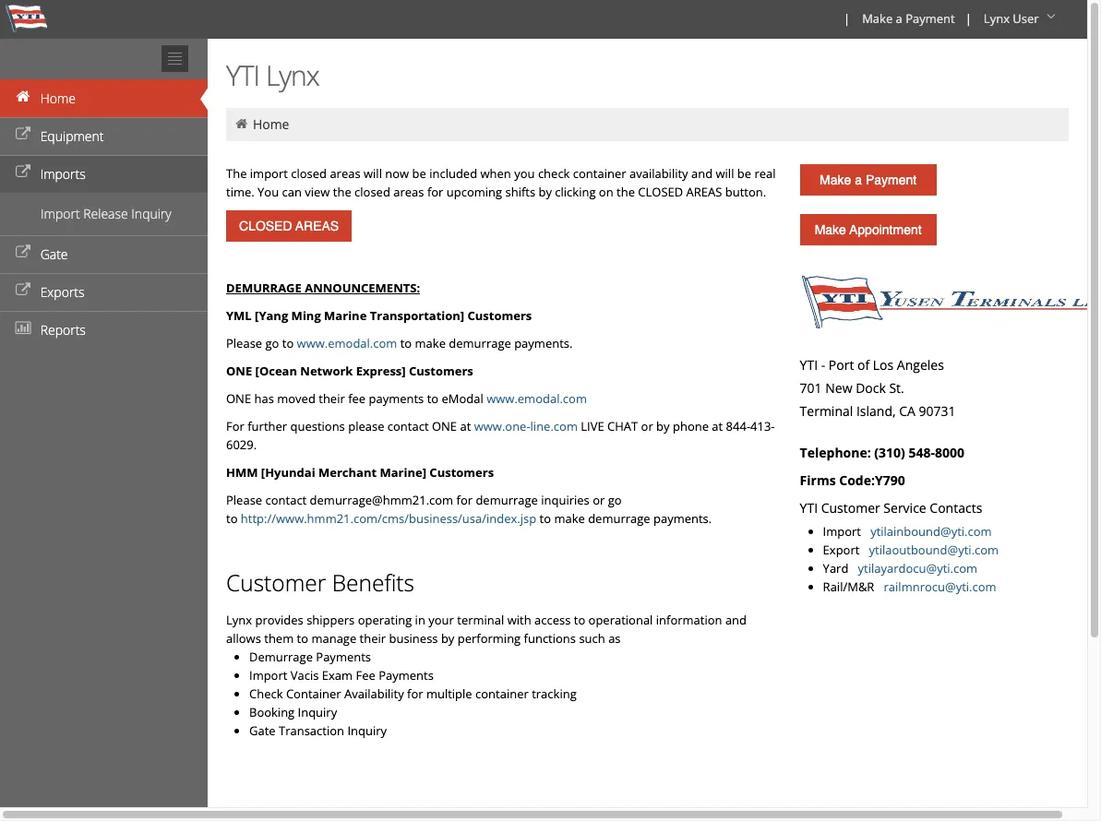 Task type: locate. For each thing, give the bounding box(es) containing it.
1 horizontal spatial will
[[716, 165, 734, 182]]

transaction
[[279, 723, 344, 739]]

0 vertical spatial contact
[[387, 418, 429, 435]]

0 horizontal spatial the
[[333, 184, 351, 200]]

payment
[[906, 10, 955, 27], [866, 173, 917, 187]]

phone
[[673, 418, 709, 435]]

one down emodal
[[432, 418, 457, 435]]

for
[[226, 418, 244, 435]]

yti up home image
[[226, 56, 260, 94]]

emodal
[[442, 390, 483, 407]]

inquiry down container
[[298, 704, 337, 721]]

equipment link
[[0, 117, 208, 155]]

0 vertical spatial make a payment
[[862, 10, 955, 27]]

dock
[[856, 379, 886, 397]]

or right inquiries
[[593, 492, 605, 509]]

benefits
[[332, 568, 414, 598]]

for up http://www.hmm21.com/cms/business/usa/index.jsp to make demurrage payments.
[[456, 492, 473, 509]]

their down operating at bottom left
[[360, 630, 386, 647]]

1 horizontal spatial their
[[360, 630, 386, 647]]

1 horizontal spatial areas
[[393, 184, 424, 200]]

to down hmm
[[226, 510, 238, 527]]

marine
[[324, 307, 367, 324]]

performing
[[458, 630, 521, 647]]

gate up exports
[[40, 246, 68, 263]]

1 vertical spatial payments.
[[653, 510, 712, 527]]

1 horizontal spatial gate
[[249, 723, 276, 739]]

moved
[[277, 390, 316, 407]]

appointment
[[850, 222, 922, 237]]

questions
[[290, 418, 345, 435]]

0 horizontal spatial at
[[460, 418, 471, 435]]

go
[[265, 335, 279, 352], [608, 492, 622, 509]]

one left has
[[226, 390, 251, 407]]

import release inquiry
[[41, 205, 171, 222]]

export ytilaoutbound@yti.com yard ytilayardocu@yti.com rail/m&r railmnrocu@yti.com
[[823, 542, 999, 595]]

2 vertical spatial lynx
[[226, 612, 252, 629]]

external link image inside the equipment link
[[14, 128, 32, 141]]

areas down the now
[[393, 184, 424, 200]]

please contact demurrage@hmm21.com for demurrage inquiries or go to
[[226, 492, 622, 527]]

home image
[[14, 90, 32, 103]]

areas up view
[[330, 165, 361, 182]]

closed down the now
[[355, 184, 390, 200]]

www.emodal.com link up www.one-line.com 'link'
[[487, 390, 587, 407]]

customers right transportation]
[[468, 307, 532, 324]]

0 horizontal spatial import
[[41, 205, 80, 222]]

demurrage
[[226, 280, 302, 296]]

www.emodal.com up www.one-line.com 'link'
[[487, 390, 587, 407]]

or inside live chat or by phone at 844-413- 6029.
[[641, 418, 653, 435]]

for inside lynx provides shippers operating in your terminal with access to operational information and allows them to manage their business by performing functions such as demurrage payments import vacis exam fee payments check container availability for multiple container tracking booking inquiry gate transaction inquiry
[[407, 686, 423, 702]]

external link image for imports
[[14, 166, 32, 179]]

1 vertical spatial container
[[475, 686, 529, 702]]

0 vertical spatial customer
[[821, 499, 880, 517]]

yti down firms at the bottom of the page
[[800, 499, 818, 517]]

yti left -
[[800, 356, 818, 374]]

for
[[427, 184, 443, 200], [456, 492, 473, 509], [407, 686, 423, 702]]

check
[[249, 686, 283, 702]]

1 please from the top
[[226, 335, 262, 352]]

one left [ocean
[[226, 363, 252, 379]]

home right home image
[[253, 115, 289, 133]]

go down [yang
[[265, 335, 279, 352]]

yti inside yti - port of los angeles 701 new dock st. terminal island, ca 90731
[[800, 356, 818, 374]]

the
[[226, 165, 247, 182]]

1 vertical spatial contact
[[265, 492, 307, 509]]

2 horizontal spatial by
[[656, 418, 670, 435]]

www.emodal.com link down the marine
[[297, 335, 397, 352]]

0 horizontal spatial inquiry
[[131, 205, 171, 222]]

contact down [hyundai
[[265, 492, 307, 509]]

exam
[[322, 667, 353, 684]]

yti
[[226, 56, 260, 94], [800, 356, 818, 374], [800, 499, 818, 517]]

customer up provides
[[226, 568, 326, 598]]

0 vertical spatial for
[[427, 184, 443, 200]]

2 horizontal spatial lynx
[[984, 10, 1010, 27]]

demurrage down inquiries
[[588, 510, 650, 527]]

0 horizontal spatial www.emodal.com link
[[297, 335, 397, 352]]

0 vertical spatial import
[[41, 205, 80, 222]]

0 vertical spatial their
[[319, 390, 345, 407]]

one for one [ocean network express] customers
[[226, 363, 252, 379]]

1 be from the left
[[412, 165, 426, 182]]

1 horizontal spatial the
[[617, 184, 635, 200]]

1 vertical spatial lynx
[[266, 56, 319, 94]]

to down transportation]
[[400, 335, 412, 352]]

lynx for user
[[984, 10, 1010, 27]]

please
[[348, 418, 384, 435]]

2 be from the left
[[737, 165, 751, 182]]

1 vertical spatial their
[[360, 630, 386, 647]]

yti for yti - port of los angeles 701 new dock st. terminal island, ca 90731
[[800, 356, 818, 374]]

or inside please contact demurrage@hmm21.com for demurrage inquiries or go to
[[593, 492, 605, 509]]

lynx for provides
[[226, 612, 252, 629]]

customers up http://www.hmm21.com/cms/business/usa/index.jsp to make demurrage payments.
[[430, 464, 494, 481]]

container inside lynx provides shippers operating in your terminal with access to operational information and allows them to manage their business by performing functions such as demurrage payments import vacis exam fee payments check container availability for multiple container tracking booking inquiry gate transaction inquiry
[[475, 686, 529, 702]]

1 horizontal spatial and
[[725, 612, 747, 629]]

demurrage up emodal
[[449, 335, 511, 352]]

exports link
[[0, 273, 208, 311]]

please
[[226, 335, 262, 352], [226, 492, 262, 509]]

2 at from the left
[[712, 418, 723, 435]]

0 vertical spatial gate
[[40, 246, 68, 263]]

payment up 'appointment'
[[866, 173, 917, 187]]

import up check
[[249, 667, 287, 684]]

0 horizontal spatial for
[[407, 686, 423, 702]]

by left phone in the bottom of the page
[[656, 418, 670, 435]]

0 horizontal spatial payments
[[316, 649, 371, 666]]

inquiry right release
[[131, 205, 171, 222]]

at down emodal
[[460, 418, 471, 435]]

0 vertical spatial www.emodal.com link
[[297, 335, 397, 352]]

at inside live chat or by phone at 844-413- 6029.
[[712, 418, 723, 435]]

home link up equipment
[[0, 79, 208, 117]]

0 horizontal spatial home
[[40, 90, 76, 107]]

0 vertical spatial areas
[[330, 165, 361, 182]]

0 vertical spatial by
[[539, 184, 552, 200]]

st.
[[889, 379, 904, 397]]

413-
[[750, 418, 775, 435]]

go right inquiries
[[608, 492, 622, 509]]

to up such
[[574, 612, 585, 629]]

2 horizontal spatial inquiry
[[347, 723, 387, 739]]

to inside please contact demurrage@hmm21.com for demurrage inquiries or go to
[[226, 510, 238, 527]]

www.emodal.com link
[[297, 335, 397, 352], [487, 390, 587, 407]]

1 horizontal spatial import
[[249, 667, 287, 684]]

angle down image
[[1042, 10, 1061, 23]]

payments up the availability
[[379, 667, 434, 684]]

1 horizontal spatial for
[[427, 184, 443, 200]]

2 please from the top
[[226, 492, 262, 509]]

0 vertical spatial demurrage
[[449, 335, 511, 352]]

1 external link image from the top
[[14, 128, 32, 141]]

2 vertical spatial inquiry
[[347, 723, 387, 739]]

inquiry down the availability
[[347, 723, 387, 739]]

0 vertical spatial inquiry
[[131, 205, 171, 222]]

1 horizontal spatial home link
[[253, 115, 289, 133]]

yti lynx
[[226, 56, 319, 94]]

will left the now
[[364, 165, 382, 182]]

demurrage up http://www.hmm21.com/cms/business/usa/index.jsp to make demurrage payments.
[[476, 492, 538, 509]]

for down included
[[427, 184, 443, 200]]

0 horizontal spatial www.emodal.com
[[297, 335, 397, 352]]

0 vertical spatial please
[[226, 335, 262, 352]]

hmm
[[226, 464, 258, 481]]

be right the now
[[412, 165, 426, 182]]

or right chat
[[641, 418, 653, 435]]

1 vertical spatial inquiry
[[298, 704, 337, 721]]

0 horizontal spatial be
[[412, 165, 426, 182]]

1 vertical spatial import
[[823, 523, 867, 540]]

the right on
[[617, 184, 635, 200]]

home right home icon
[[40, 90, 76, 107]]

1 vertical spatial yti
[[800, 356, 818, 374]]

0 horizontal spatial and
[[691, 165, 713, 182]]

their left fee
[[319, 390, 345, 407]]

closed
[[638, 184, 683, 200]]

www.emodal.com
[[297, 335, 397, 352], [487, 390, 587, 407]]

button.
[[725, 184, 766, 200]]

external link image for gate
[[14, 246, 32, 259]]

tracking
[[532, 686, 577, 702]]

ca
[[899, 402, 916, 420]]

1 horizontal spatial be
[[737, 165, 751, 182]]

exports
[[40, 283, 85, 301]]

areas
[[330, 165, 361, 182], [393, 184, 424, 200]]

at left 844-
[[712, 418, 723, 435]]

1 vertical spatial make a payment
[[820, 173, 917, 187]]

1 vertical spatial please
[[226, 492, 262, 509]]

0 horizontal spatial container
[[475, 686, 529, 702]]

0 horizontal spatial payments.
[[514, 335, 573, 352]]

be up button.
[[737, 165, 751, 182]]

1 vertical spatial demurrage
[[476, 492, 538, 509]]

to right them
[[297, 630, 308, 647]]

customers up emodal
[[409, 363, 473, 379]]

1 horizontal spatial payments
[[379, 667, 434, 684]]

0 vertical spatial a
[[896, 10, 903, 27]]

1 the from the left
[[333, 184, 351, 200]]

make down transportation]
[[415, 335, 446, 352]]

lynx inside lynx provides shippers operating in your terminal with access to operational information and allows them to manage their business by performing functions such as demurrage payments import vacis exam fee payments check container availability for multiple container tracking booking inquiry gate transaction inquiry
[[226, 612, 252, 629]]

and inside the import closed areas will now be included when you check container availability and will be real time.  you can view the closed areas for upcoming shifts by clicking on the closed areas button.
[[691, 165, 713, 182]]

demurrage
[[449, 335, 511, 352], [476, 492, 538, 509], [588, 510, 650, 527]]

import up export
[[823, 523, 867, 540]]

1 vertical spatial customer
[[226, 568, 326, 598]]

and
[[691, 165, 713, 182], [725, 612, 747, 629]]

by down the check
[[539, 184, 552, 200]]

2 vertical spatial make
[[815, 222, 846, 237]]

fee
[[356, 667, 375, 684]]

import down the imports
[[41, 205, 80, 222]]

2 external link image from the top
[[14, 166, 32, 179]]

make
[[415, 335, 446, 352], [554, 510, 585, 527]]

0 horizontal spatial go
[[265, 335, 279, 352]]

0 horizontal spatial closed
[[291, 165, 327, 182]]

and right information at the bottom right of page
[[725, 612, 747, 629]]

chat
[[607, 418, 638, 435]]

1 vertical spatial a
[[855, 173, 862, 187]]

http://www.hmm21.com/cms/business/usa/index.jsp to make demurrage payments.
[[241, 510, 712, 527]]

6029.
[[226, 437, 257, 453]]

0 vertical spatial or
[[641, 418, 653, 435]]

1 horizontal spatial or
[[641, 418, 653, 435]]

marine]
[[380, 464, 426, 481]]

1 vertical spatial www.emodal.com
[[487, 390, 587, 407]]

container up on
[[573, 165, 626, 182]]

0 horizontal spatial by
[[441, 630, 454, 647]]

availability
[[629, 165, 688, 182]]

2 vertical spatial by
[[441, 630, 454, 647]]

external link image inside gate link
[[14, 246, 32, 259]]

payment left lynx user
[[906, 10, 955, 27]]

will up button.
[[716, 165, 734, 182]]

payments.
[[514, 335, 573, 352], [653, 510, 712, 527]]

1 horizontal spatial a
[[896, 10, 903, 27]]

rail/m&r
[[823, 579, 874, 595]]

by inside the import closed areas will now be included when you check container availability and will be real time.  you can view the closed areas for upcoming shifts by clicking on the closed areas button.
[[539, 184, 552, 200]]

1 vertical spatial and
[[725, 612, 747, 629]]

0 horizontal spatial will
[[364, 165, 382, 182]]

multiple
[[426, 686, 472, 702]]

customer down firms code:y790
[[821, 499, 880, 517]]

www.emodal.com down the marine
[[297, 335, 397, 352]]

express]
[[356, 363, 406, 379]]

1 horizontal spatial make
[[554, 510, 585, 527]]

please down hmm
[[226, 492, 262, 509]]

payments up the exam
[[316, 649, 371, 666]]

you
[[514, 165, 535, 182]]

external link image inside imports link
[[14, 166, 32, 179]]

2 horizontal spatial for
[[456, 492, 473, 509]]

make down inquiries
[[554, 510, 585, 527]]

in
[[415, 612, 425, 629]]

yard
[[823, 560, 849, 577]]

them
[[264, 630, 294, 647]]

2 will from the left
[[716, 165, 734, 182]]

lynx
[[984, 10, 1010, 27], [266, 56, 319, 94], [226, 612, 252, 629]]

new
[[825, 379, 852, 397]]

and up areas
[[691, 165, 713, 182]]

imports link
[[0, 155, 208, 193]]

www.emodal.com link for to make demurrage payments.
[[297, 335, 397, 352]]

4 external link image from the top
[[14, 284, 32, 297]]

telephone:
[[800, 444, 871, 462]]

external link image inside exports link
[[14, 284, 32, 297]]

0 vertical spatial container
[[573, 165, 626, 182]]

booking
[[249, 704, 295, 721]]

upcoming
[[447, 184, 502, 200]]

allows
[[226, 630, 261, 647]]

please go to www.emodal.com to make demurrage payments.
[[226, 335, 573, 352]]

customers for hmm [hyundai merchant marine] customers
[[430, 464, 494, 481]]

by down your
[[441, 630, 454, 647]]

real
[[755, 165, 776, 182]]

0 horizontal spatial make
[[415, 335, 446, 352]]

0 horizontal spatial |
[[844, 10, 850, 27]]

gate down booking
[[249, 723, 276, 739]]

container left the tracking
[[475, 686, 529, 702]]

home link right home image
[[253, 115, 289, 133]]

contact down one has moved their fee payments to emodal www.emodal.com
[[387, 418, 429, 435]]

0 vertical spatial payments
[[316, 649, 371, 666]]

0 horizontal spatial lynx
[[226, 612, 252, 629]]

3 external link image from the top
[[14, 246, 32, 259]]

demurrage announcements:
[[226, 280, 420, 296]]

please down yml
[[226, 335, 262, 352]]

for left multiple
[[407, 686, 423, 702]]

shifts
[[505, 184, 535, 200]]

please inside please contact demurrage@hmm21.com for demurrage inquiries or go to
[[226, 492, 262, 509]]

844-
[[726, 418, 750, 435]]

home link
[[0, 79, 208, 117], [253, 115, 289, 133]]

0 vertical spatial yti
[[226, 56, 260, 94]]

1 vertical spatial make
[[554, 510, 585, 527]]

None submit
[[226, 210, 352, 242]]

line.com
[[530, 418, 578, 435]]

1 horizontal spatial contact
[[387, 418, 429, 435]]

the right view
[[333, 184, 351, 200]]

2 the from the left
[[617, 184, 635, 200]]

closed up view
[[291, 165, 327, 182]]

1 vertical spatial go
[[608, 492, 622, 509]]

external link image
[[14, 128, 32, 141], [14, 166, 32, 179], [14, 246, 32, 259], [14, 284, 32, 297]]

service
[[884, 499, 926, 517]]

1 horizontal spatial |
[[965, 10, 972, 27]]

701
[[800, 379, 822, 397]]

2 vertical spatial import
[[249, 667, 287, 684]]

make inside make appointment link
[[815, 222, 846, 237]]

1 horizontal spatial go
[[608, 492, 622, 509]]

0 vertical spatial and
[[691, 165, 713, 182]]

yti customer service contacts
[[800, 499, 982, 517]]

0 vertical spatial home
[[40, 90, 76, 107]]

by inside lynx provides shippers operating in your terminal with access to operational information and allows them to manage their business by performing functions such as demurrage payments import vacis exam fee payments check container availability for multiple container tracking booking inquiry gate transaction inquiry
[[441, 630, 454, 647]]

lynx inside lynx user link
[[984, 10, 1010, 27]]

gate link
[[0, 235, 208, 273]]



Task type: describe. For each thing, give the bounding box(es) containing it.
release
[[83, 205, 128, 222]]

firms
[[800, 472, 836, 489]]

0 vertical spatial payment
[[906, 10, 955, 27]]

transportation]
[[370, 307, 464, 324]]

equipment
[[40, 127, 104, 145]]

inquiries
[[541, 492, 590, 509]]

one for one has moved their fee payments to emodal www.emodal.com
[[226, 390, 251, 407]]

1 vertical spatial payments
[[379, 667, 434, 684]]

live chat or by phone at 844-413- 6029.
[[226, 418, 775, 453]]

1 horizontal spatial www.emodal.com
[[487, 390, 587, 407]]

import inside lynx provides shippers operating in your terminal with access to operational information and allows them to manage their business by performing functions such as demurrage payments import vacis exam fee payments check container availability for multiple container tracking booking inquiry gate transaction inquiry
[[249, 667, 287, 684]]

one [ocean network express] customers
[[226, 363, 473, 379]]

1 | from the left
[[844, 10, 850, 27]]

los
[[873, 356, 894, 374]]

0 vertical spatial www.emodal.com
[[297, 335, 397, 352]]

for inside the import closed areas will now be included when you check container availability and will be real time.  you can view the closed areas for upcoming shifts by clicking on the closed areas button.
[[427, 184, 443, 200]]

ytilainbound@yti.com link
[[871, 523, 992, 540]]

home image
[[234, 117, 250, 130]]

0 horizontal spatial gate
[[40, 246, 68, 263]]

on
[[599, 184, 614, 200]]

for further questions please contact one at www.one-line.com
[[226, 418, 578, 435]]

2 vertical spatial one
[[432, 418, 457, 435]]

0 horizontal spatial home link
[[0, 79, 208, 117]]

bar chart image
[[14, 322, 32, 335]]

their inside lynx provides shippers operating in your terminal with access to operational information and allows them to manage their business by performing functions such as demurrage payments import vacis exam fee payments check container availability for multiple container tracking booking inquiry gate transaction inquiry
[[360, 630, 386, 647]]

contact inside please contact demurrage@hmm21.com for demurrage inquiries or go to
[[265, 492, 307, 509]]

user
[[1013, 10, 1039, 27]]

import
[[250, 165, 288, 182]]

please for please go to www.emodal.com to make demurrage payments.
[[226, 335, 262, 352]]

access
[[534, 612, 571, 629]]

as
[[608, 630, 621, 647]]

terminal
[[457, 612, 504, 629]]

imports
[[40, 165, 86, 183]]

8000
[[935, 444, 965, 462]]

demurrage
[[249, 649, 313, 666]]

further
[[248, 418, 287, 435]]

yti for yti lynx
[[226, 56, 260, 94]]

operating
[[358, 612, 412, 629]]

to down inquiries
[[540, 510, 551, 527]]

contacts
[[930, 499, 982, 517]]

-
[[821, 356, 825, 374]]

www.one-
[[474, 418, 530, 435]]

vacis
[[291, 667, 319, 684]]

www.emodal.com link for one has moved their fee payments to emodal www.emodal.com
[[487, 390, 587, 407]]

can
[[282, 184, 302, 200]]

1 vertical spatial make
[[820, 173, 851, 187]]

island,
[[857, 402, 896, 420]]

1 vertical spatial make a payment link
[[800, 164, 937, 196]]

1 horizontal spatial inquiry
[[298, 704, 337, 721]]

terminal
[[800, 402, 853, 420]]

1 at from the left
[[460, 418, 471, 435]]

code:y790
[[839, 472, 905, 489]]

0 vertical spatial go
[[265, 335, 279, 352]]

fee
[[348, 390, 366, 407]]

railmnrocu@yti.com link
[[884, 579, 996, 595]]

and inside lynx provides shippers operating in your terminal with access to operational information and allows them to manage their business by performing functions such as demurrage payments import vacis exam fee payments check container availability for multiple container tracking booking inquiry gate transaction inquiry
[[725, 612, 747, 629]]

operational
[[588, 612, 653, 629]]

[ocean
[[255, 363, 297, 379]]

to up [ocean
[[282, 335, 294, 352]]

0 horizontal spatial customer
[[226, 568, 326, 598]]

demurrage inside please contact demurrage@hmm21.com for demurrage inquiries or go to
[[476, 492, 538, 509]]

http://www.hmm21.com/cms/business/usa/index.jsp
[[241, 510, 536, 527]]

lynx provides shippers operating in your terminal with access to operational information and allows them to manage their business by performing functions such as demurrage payments import vacis exam fee payments check container availability for multiple container tracking booking inquiry gate transaction inquiry
[[226, 612, 747, 739]]

angeles
[[897, 356, 944, 374]]

export
[[823, 542, 860, 558]]

check
[[538, 165, 570, 182]]

90731
[[919, 402, 956, 420]]

www.one-line.com link
[[474, 418, 578, 435]]

external link image for equipment
[[14, 128, 32, 141]]

2 | from the left
[[965, 10, 972, 27]]

customers for one [ocean network express] customers
[[409, 363, 473, 379]]

telephone: (310) 548-8000
[[800, 444, 965, 462]]

(310)
[[874, 444, 905, 462]]

for inside please contact demurrage@hmm21.com for demurrage inquiries or go to
[[456, 492, 473, 509]]

0 horizontal spatial their
[[319, 390, 345, 407]]

ming
[[291, 307, 321, 324]]

yml
[[226, 307, 252, 324]]

0 horizontal spatial areas
[[330, 165, 361, 182]]

import for import
[[823, 523, 867, 540]]

gate inside lynx provides shippers operating in your terminal with access to operational information and allows them to manage their business by performing functions such as demurrage payments import vacis exam fee payments check container availability for multiple container tracking booking inquiry gate transaction inquiry
[[249, 723, 276, 739]]

please for please contact demurrage@hmm21.com for demurrage inquiries or go to
[[226, 492, 262, 509]]

by inside live chat or by phone at 844-413- 6029.
[[656, 418, 670, 435]]

hmm [hyundai merchant marine] customers
[[226, 464, 494, 481]]

availability
[[344, 686, 404, 702]]

yml [yang ming marine transportation] customers
[[226, 307, 532, 324]]

ytilayardocu@yti.com link
[[858, 560, 978, 577]]

external link image for exports
[[14, 284, 32, 297]]

1 will from the left
[[364, 165, 382, 182]]

demurrage@hmm21.com
[[310, 492, 453, 509]]

customer benefits
[[226, 568, 414, 598]]

areas
[[686, 184, 722, 200]]

0 vertical spatial make
[[862, 10, 893, 27]]

yti for yti customer service contacts
[[800, 499, 818, 517]]

1 horizontal spatial customer
[[821, 499, 880, 517]]

time.
[[226, 184, 254, 200]]

[yang
[[255, 307, 288, 324]]

[hyundai
[[261, 464, 315, 481]]

functions
[[524, 630, 576, 647]]

import release inquiry link
[[0, 200, 208, 228]]

ytilayardocu@yti.com
[[858, 560, 978, 577]]

0 vertical spatial customers
[[468, 307, 532, 324]]

yti - port of los angeles 701 new dock st. terminal island, ca 90731
[[800, 356, 956, 420]]

1 vertical spatial areas
[[393, 184, 424, 200]]

1 vertical spatial payment
[[866, 173, 917, 187]]

make appointment
[[815, 222, 922, 237]]

go inside please contact demurrage@hmm21.com for demurrage inquiries or go to
[[608, 492, 622, 509]]

business
[[389, 630, 438, 647]]

ytilaoutbound@yti.com
[[869, 542, 999, 558]]

import for import release inquiry
[[41, 205, 80, 222]]

when
[[480, 165, 511, 182]]

payments
[[369, 390, 424, 407]]

live
[[581, 418, 604, 435]]

548-
[[909, 444, 935, 462]]

with
[[507, 612, 531, 629]]

2 vertical spatial demurrage
[[588, 510, 650, 527]]

to left emodal
[[427, 390, 439, 407]]

1 vertical spatial home
[[253, 115, 289, 133]]

0 vertical spatial make a payment link
[[854, 0, 962, 39]]

you
[[258, 184, 279, 200]]

1 horizontal spatial closed
[[355, 184, 390, 200]]

of
[[858, 356, 870, 374]]

provides
[[255, 612, 303, 629]]

0 horizontal spatial a
[[855, 173, 862, 187]]

0 vertical spatial closed
[[291, 165, 327, 182]]

container inside the import closed areas will now be included when you check container availability and will be real time.  you can view the closed areas for upcoming shifts by clicking on the closed areas button.
[[573, 165, 626, 182]]

shippers
[[307, 612, 355, 629]]

network
[[300, 363, 353, 379]]



Task type: vqa. For each thing, say whether or not it's contained in the screenshot.


